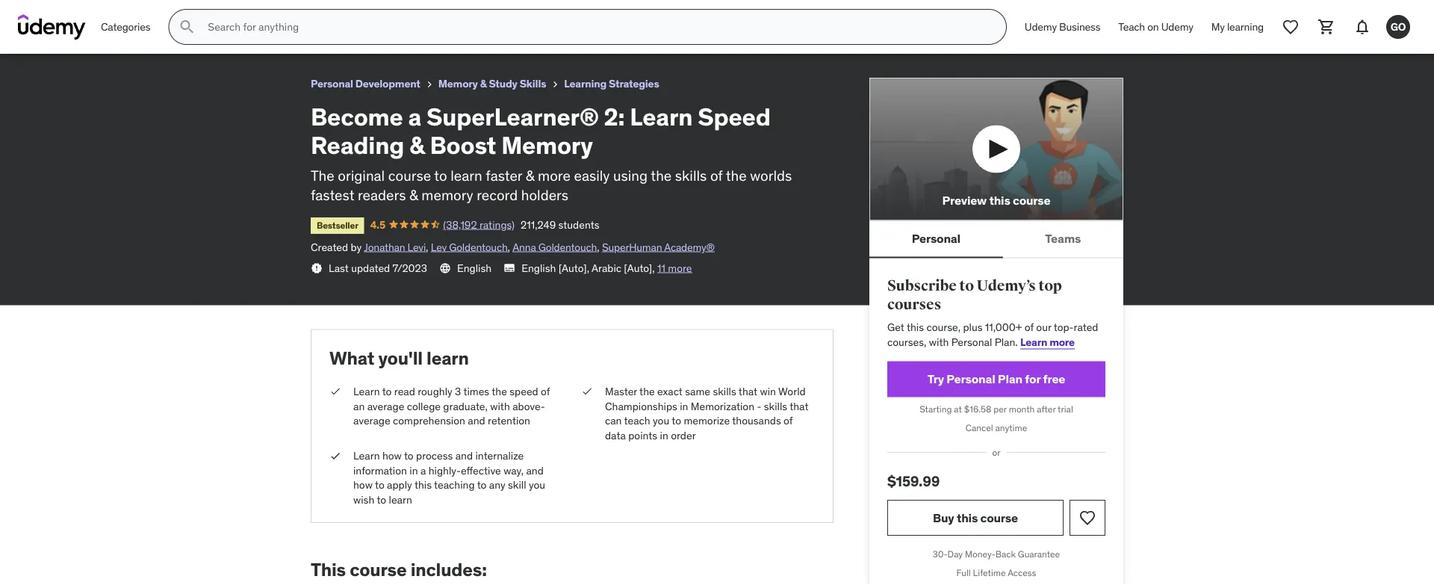 Task type: describe. For each thing, give the bounding box(es) containing it.
learn how to process and internalize information in a highly-effective way, and how to apply this teaching to any skill you wish to learn
[[353, 449, 545, 506]]

reading for become a superlearner® 2: learn speed reading & boost memory
[[247, 6, 295, 22]]

roughly
[[418, 385, 453, 398]]

subscribe to udemy's top courses
[[888, 276, 1062, 314]]

0 vertical spatial average
[[367, 399, 404, 413]]

to inside learn to read roughly 3 times the speed of an average college graduate, with above- average comprehension and retention
[[382, 385, 392, 398]]

preview this course
[[943, 193, 1051, 208]]

-
[[757, 399, 762, 413]]

0 horizontal spatial students
[[219, 26, 260, 40]]

1 horizontal spatial bestseller
[[317, 220, 358, 231]]

created
[[311, 240, 348, 254]]

to left process
[[404, 449, 414, 463]]

0 vertical spatial 4.5
[[72, 26, 87, 40]]

development
[[355, 77, 421, 90]]

2 horizontal spatial more
[[1050, 335, 1075, 349]]

, up [auto], arabic
[[597, 240, 600, 254]]

you'll
[[378, 347, 423, 369]]

$16.58
[[964, 404, 992, 415]]

[auto]
[[624, 261, 652, 274]]

2 horizontal spatial skills
[[764, 399, 788, 413]]

wishlist image
[[1079, 509, 1097, 527]]

2 udemy from the left
[[1162, 20, 1194, 33]]

boost for become a superlearner® 2: learn speed reading & boost memory the original course to learn faster & more easily using the skills of the worlds fastest readers & memory record holders
[[430, 130, 496, 160]]

memory for become a superlearner® 2: learn speed reading & boost memory the original course to learn faster & more easily using the skills of the worlds fastest readers & memory record holders
[[502, 130, 593, 160]]

memory
[[422, 186, 473, 204]]

guarantee
[[1018, 548, 1060, 560]]

in inside learn how to process and internalize information in a highly-effective way, and how to apply this teaching to any skill you wish to learn
[[410, 464, 418, 477]]

udemy image
[[18, 14, 86, 40]]

3
[[455, 385, 461, 398]]

1 vertical spatial that
[[790, 399, 809, 413]]

learning strategies link
[[564, 75, 659, 93]]

this inside learn how to process and internalize information in a highly-effective way, and how to apply this teaching to any skill you wish to learn
[[415, 478, 432, 492]]

0 vertical spatial that
[[739, 385, 758, 398]]

course,
[[927, 321, 961, 334]]

buy this course button
[[888, 500, 1064, 536]]

what
[[330, 347, 375, 369]]

personal inside the try personal plan for free "link"
[[947, 371, 996, 387]]

categories
[[101, 20, 150, 33]]

master the exact same skills that win world championships in memorization - skills that can teach you to memorize thousands of data points in order
[[605, 385, 809, 442]]

to down effective
[[477, 478, 487, 492]]

try personal plan for free link
[[888, 361, 1106, 397]]

memorization
[[691, 399, 755, 413]]

lifetime
[[973, 567, 1006, 578]]

this
[[311, 558, 346, 580]]

of inside learn to read roughly 3 times the speed of an average college graduate, with above- average comprehension and retention
[[541, 385, 550, 398]]

1 vertical spatial and
[[456, 449, 473, 463]]

comprehension
[[393, 414, 465, 427]]

learning strategies
[[564, 77, 659, 90]]

personal development link
[[311, 75, 421, 93]]

with inside "get this course, plus 11,000+ of our top-rated courses, with personal plan."
[[929, 335, 949, 349]]

win
[[760, 385, 776, 398]]

course inside "button"
[[1013, 193, 1051, 208]]

to right wish at the bottom of page
[[377, 493, 386, 506]]

2 goldentouch from the left
[[539, 240, 597, 254]]

this for preview
[[990, 193, 1011, 208]]

and inside learn to read roughly 3 times the speed of an average college graduate, with above- average comprehension and retention
[[468, 414, 485, 427]]

exact
[[658, 385, 683, 398]]

teams button
[[1003, 221, 1124, 256]]

to inside "master the exact same skills that win world championships in memorization - skills that can teach you to memorize thousands of data points in order"
[[672, 414, 681, 427]]

of inside "master the exact same skills that win world championships in memorization - skills that can teach you to memorize thousands of data points in order"
[[784, 414, 793, 427]]

a for become a superlearner® 2: learn speed reading & boost memory the original course to learn faster & more easily using the skills of the worlds fastest readers & memory record holders
[[408, 101, 422, 131]]

money-
[[965, 548, 996, 560]]

the inside "master the exact same skills that win world championships in memorization - skills that can teach you to memorize thousands of data points in order"
[[640, 385, 655, 398]]

updated
[[351, 261, 390, 274]]

0 horizontal spatial bestseller
[[18, 28, 60, 40]]

1 vertical spatial learn
[[427, 347, 469, 369]]

last updated 7/2023
[[329, 261, 427, 274]]

try
[[928, 371, 944, 387]]

xsmall image for last updated 7/2023
[[311, 262, 323, 274]]

holders
[[521, 186, 569, 204]]

go
[[1391, 20, 1406, 33]]

to inside subscribe to udemy's top courses
[[960, 276, 974, 295]]

xsmall image for learn how to process and internalize information in a highly-effective way, and how to apply this teaching to any skill you wish to learn
[[330, 449, 341, 463]]

2: for become a superlearner® 2: learn speed reading & boost memory the original course to learn faster & more easily using the skills of the worlds fastest readers & memory record holders
[[604, 101, 625, 131]]

skills
[[520, 77, 546, 90]]

anna goldentouch link
[[513, 240, 597, 254]]

plus
[[963, 321, 983, 334]]

lev
[[431, 240, 447, 254]]

rated
[[1074, 321, 1099, 334]]

teach
[[624, 414, 650, 427]]

more inside become a superlearner® 2: learn speed reading & boost memory the original course to learn faster & more easily using the skills of the worlds fastest readers & memory record holders
[[538, 166, 571, 184]]

retention
[[488, 414, 530, 427]]

11
[[657, 261, 666, 274]]

lev goldentouch link
[[431, 240, 508, 254]]

the
[[311, 166, 335, 184]]

data
[[605, 428, 626, 442]]

anytime
[[996, 422, 1028, 434]]

using
[[613, 166, 648, 184]]

learning
[[564, 77, 607, 90]]

learn for learn how to process and internalize information in a highly-effective way, and how to apply this teaching to any skill you wish to learn
[[353, 449, 380, 463]]

categories button
[[92, 9, 159, 45]]

my learning link
[[1203, 9, 1273, 45]]

cancel
[[966, 422, 993, 434]]

xsmall image for learn to read roughly 3 times the speed of an average college graduate, with above- average comprehension and retention
[[330, 384, 341, 399]]

easily
[[574, 166, 610, 184]]

superhuman academy® link
[[602, 240, 715, 254]]

1 vertical spatial average
[[353, 414, 391, 427]]

0 horizontal spatial 211,249
[[182, 26, 217, 40]]

effective
[[461, 464, 501, 477]]

the inside learn to read roughly 3 times the speed of an average college graduate, with above- average comprehension and retention
[[492, 385, 507, 398]]

udemy's
[[977, 276, 1036, 295]]

highly-
[[429, 464, 461, 477]]

on
[[1148, 20, 1159, 33]]

the right the using
[[651, 166, 672, 184]]

xsmall image
[[581, 384, 593, 399]]

become for become a superlearner® 2: learn speed reading & boost memory the original course to learn faster & more easily using the skills of the worlds fastest readers & memory record holders
[[311, 101, 403, 131]]

Search for anything text field
[[205, 14, 988, 40]]

1 goldentouch from the left
[[449, 240, 508, 254]]

wish
[[353, 493, 375, 506]]

thousands
[[732, 414, 781, 427]]

process
[[416, 449, 453, 463]]

buy
[[933, 510, 955, 525]]

11 more button
[[657, 261, 692, 275]]

learn right categories
[[174, 6, 205, 22]]

same
[[685, 385, 711, 398]]

the left worlds
[[726, 166, 747, 184]]

2 vertical spatial and
[[526, 464, 544, 477]]

shopping cart with 0 items image
[[1318, 18, 1336, 36]]

of inside "get this course, plus 11,000+ of our top-rated courses, with personal plan."
[[1025, 321, 1034, 334]]

jonathan levi link
[[364, 240, 426, 254]]

[auto], arabic
[[559, 261, 622, 274]]

1 vertical spatial ratings)
[[480, 218, 515, 231]]

of inside become a superlearner® 2: learn speed reading & boost memory the original course to learn faster & more easily using the skills of the worlds fastest readers & memory record holders
[[710, 166, 723, 184]]

learn more
[[1021, 335, 1075, 349]]

learn inside learn how to process and internalize information in a highly-effective way, and how to apply this teaching to any skill you wish to learn
[[389, 493, 412, 506]]



Task type: vqa. For each thing, say whether or not it's contained in the screenshot.
Croft
no



Task type: locate. For each thing, give the bounding box(es) containing it.
, left the lev
[[426, 240, 428, 254]]

courses
[[888, 295, 942, 314]]

this for get
[[907, 321, 924, 334]]

this right apply
[[415, 478, 432, 492]]

0 vertical spatial bestseller
[[18, 28, 60, 40]]

course language image
[[439, 262, 451, 274]]

0 horizontal spatial (38,192
[[104, 26, 138, 40]]

2: inside become a superlearner® 2: learn speed reading & boost memory the original course to learn faster & more easily using the skills of the worlds fastest readers & memory record holders
[[604, 101, 625, 131]]

learning
[[1228, 20, 1264, 33]]

apply
[[387, 478, 412, 492]]

for
[[1025, 371, 1041, 387]]

(38,192 up lev goldentouch link at top
[[443, 218, 477, 231]]

strategies
[[609, 77, 659, 90]]

1 vertical spatial boost
[[430, 130, 496, 160]]

learn inside learn to read roughly 3 times the speed of an average college graduate, with above- average comprehension and retention
[[353, 385, 380, 398]]

speed for become a superlearner® 2: learn speed reading & boost memory the original course to learn faster & more easily using the skills of the worlds fastest readers & memory record holders
[[698, 101, 771, 131]]

the
[[651, 166, 672, 184], [726, 166, 747, 184], [492, 385, 507, 398], [640, 385, 655, 398]]

, left 11
[[652, 261, 655, 274]]

top
[[1039, 276, 1062, 295]]

1 vertical spatial speed
[[698, 101, 771, 131]]

2 english from the left
[[522, 261, 556, 274]]

0 horizontal spatial how
[[353, 478, 373, 492]]

you inside learn how to process and internalize information in a highly-effective way, and how to apply this teaching to any skill you wish to learn
[[529, 478, 545, 492]]

11,000+
[[985, 321, 1022, 334]]

learn inside become a superlearner® 2: learn speed reading & boost memory the original course to learn faster & more easily using the skills of the worlds fastest readers & memory record holders
[[630, 101, 693, 131]]

closed captions image
[[504, 262, 516, 274]]

a inside become a superlearner® 2: learn speed reading & boost memory the original course to learn faster & more easily using the skills of the worlds fastest readers & memory record holders
[[408, 101, 422, 131]]

2 vertical spatial a
[[421, 464, 426, 477]]

0 vertical spatial speed
[[208, 6, 245, 22]]

the right the times
[[492, 385, 507, 398]]

0 horizontal spatial (38,192 ratings)
[[104, 26, 176, 40]]

1 horizontal spatial goldentouch
[[539, 240, 597, 254]]

a down process
[[421, 464, 426, 477]]

30-
[[933, 548, 948, 560]]

learn up the 3
[[427, 347, 469, 369]]

english down anna on the left of page
[[522, 261, 556, 274]]

learn up an
[[353, 385, 380, 398]]

course up teams
[[1013, 193, 1051, 208]]

information
[[353, 464, 407, 477]]

and down graduate,
[[468, 414, 485, 427]]

1 vertical spatial skills
[[713, 385, 737, 398]]

goldentouch up closed captions "icon"
[[449, 240, 508, 254]]

buy this course
[[933, 510, 1018, 525]]

1 horizontal spatial reading
[[311, 130, 404, 160]]

you up points
[[653, 414, 670, 427]]

become for become a superlearner® 2: learn speed reading & boost memory
[[12, 6, 59, 22]]

memory for become a superlearner® 2: learn speed reading & boost memory
[[344, 6, 390, 22]]

1 horizontal spatial 4.5
[[370, 218, 385, 231]]

learn down our
[[1021, 335, 1048, 349]]

in up apply
[[410, 464, 418, 477]]

superlearner® down study
[[427, 101, 599, 131]]

2 vertical spatial memory
[[502, 130, 593, 160]]

0 vertical spatial skills
[[675, 166, 707, 184]]

more down top-
[[1050, 335, 1075, 349]]

1 horizontal spatial more
[[668, 261, 692, 274]]

how up wish at the bottom of page
[[353, 478, 373, 492]]

0 vertical spatial boost
[[308, 6, 341, 22]]

memory up personal development
[[344, 6, 390, 22]]

average down an
[[353, 414, 391, 427]]

course right this
[[350, 558, 407, 580]]

course inside button
[[981, 510, 1018, 525]]

free
[[1043, 371, 1066, 387]]

business
[[1060, 20, 1101, 33]]

learn
[[451, 166, 482, 184], [427, 347, 469, 369], [389, 493, 412, 506]]

last
[[329, 261, 349, 274]]

skills right -
[[764, 399, 788, 413]]

speed inside become a superlearner® 2: learn speed reading & boost memory the original course to learn faster & more easily using the skills of the worlds fastest readers & memory record holders
[[698, 101, 771, 131]]

2 vertical spatial more
[[1050, 335, 1075, 349]]

1 vertical spatial 2:
[[604, 101, 625, 131]]

speed
[[510, 385, 538, 398]]

speed
[[208, 6, 245, 22], [698, 101, 771, 131]]

my learning
[[1212, 20, 1264, 33]]

, left anna on the left of page
[[508, 240, 510, 254]]

notifications image
[[1354, 18, 1372, 36]]

learn down strategies
[[630, 101, 693, 131]]

4.5 up jonathan
[[370, 218, 385, 231]]

tab list
[[870, 221, 1124, 258]]

back
[[996, 548, 1016, 560]]

this course includes:
[[311, 558, 487, 580]]

reading inside become a superlearner® 2: learn speed reading & boost memory the original course to learn faster & more easily using the skills of the worlds fastest readers & memory record holders
[[311, 130, 404, 160]]

personal inside personal button
[[912, 231, 961, 246]]

1 horizontal spatial ratings)
[[480, 218, 515, 231]]

1 horizontal spatial skills
[[713, 385, 737, 398]]

2: for become a superlearner® 2: learn speed reading & boost memory
[[160, 6, 171, 22]]

this right the preview
[[990, 193, 1011, 208]]

1 horizontal spatial with
[[929, 335, 949, 349]]

1 horizontal spatial udemy
[[1162, 20, 1194, 33]]

this inside "button"
[[990, 193, 1011, 208]]

how up information
[[382, 449, 402, 463]]

1 vertical spatial in
[[660, 428, 669, 442]]

1 horizontal spatial how
[[382, 449, 402, 463]]

0 horizontal spatial goldentouch
[[449, 240, 508, 254]]

1 vertical spatial with
[[490, 399, 510, 413]]

to left udemy's
[[960, 276, 974, 295]]

4.5 left categories dropdown button
[[72, 26, 87, 40]]

(38,192 ratings) up lev goldentouch link at top
[[443, 218, 515, 231]]

2 vertical spatial learn
[[389, 493, 412, 506]]

of down world
[[784, 414, 793, 427]]

1 horizontal spatial (38,192
[[443, 218, 477, 231]]

and up effective
[[456, 449, 473, 463]]

0 vertical spatial reading
[[247, 6, 295, 22]]

0 horizontal spatial memory
[[344, 6, 390, 22]]

udemy right on
[[1162, 20, 1194, 33]]

1 vertical spatial 4.5
[[370, 218, 385, 231]]

course inside become a superlearner® 2: learn speed reading & boost memory the original course to learn faster & more easily using the skills of the worlds fastest readers & memory record holders
[[388, 166, 431, 184]]

english [auto], arabic [auto] , 11 more
[[522, 261, 692, 274]]

with down 'course,'
[[929, 335, 949, 349]]

learn up information
[[353, 449, 380, 463]]

readers
[[358, 186, 406, 204]]

0 vertical spatial more
[[538, 166, 571, 184]]

trial
[[1058, 404, 1074, 415]]

personal left development
[[311, 77, 353, 90]]

1 vertical spatial superlearner®
[[427, 101, 599, 131]]

personal down the preview
[[912, 231, 961, 246]]

a inside learn how to process and internalize information in a highly-effective way, and how to apply this teaching to any skill you wish to learn
[[421, 464, 426, 477]]

skills inside become a superlearner® 2: learn speed reading & boost memory the original course to learn faster & more easily using the skills of the worlds fastest readers & memory record holders
[[675, 166, 707, 184]]

0 horizontal spatial 2:
[[160, 6, 171, 22]]

this right buy
[[957, 510, 978, 525]]

world
[[779, 385, 806, 398]]

personal down plus
[[952, 335, 992, 349]]

plan.
[[995, 335, 1018, 349]]

try personal plan for free
[[928, 371, 1066, 387]]

0 vertical spatial become
[[12, 6, 59, 22]]

udemy left business
[[1025, 20, 1057, 33]]

more up holders
[[538, 166, 571, 184]]

0 horizontal spatial superlearner®
[[71, 6, 158, 22]]

speed up worlds
[[698, 101, 771, 131]]

0 horizontal spatial become
[[12, 6, 59, 22]]

with
[[929, 335, 949, 349], [490, 399, 510, 413]]

students
[[219, 26, 260, 40], [559, 218, 600, 231]]

1 horizontal spatial speed
[[698, 101, 771, 131]]

1 vertical spatial more
[[668, 261, 692, 274]]

this up courses, on the right bottom of the page
[[907, 321, 924, 334]]

superlearner® for become a superlearner® 2: learn speed reading & boost memory the original course to learn faster & more easily using the skills of the worlds fastest readers & memory record holders
[[427, 101, 599, 131]]

to inside become a superlearner® 2: learn speed reading & boost memory the original course to learn faster & more easily using the skills of the worlds fastest readers & memory record holders
[[434, 166, 447, 184]]

that up -
[[739, 385, 758, 398]]

you
[[653, 414, 670, 427], [529, 478, 545, 492]]

or
[[993, 447, 1001, 458]]

wishlist image
[[1282, 18, 1300, 36]]

get this course, plus 11,000+ of our top-rated courses, with personal plan.
[[888, 321, 1099, 349]]

teams
[[1046, 231, 1081, 246]]

personal inside "get this course, plus 11,000+ of our top-rated courses, with personal plan."
[[952, 335, 992, 349]]

0 vertical spatial 211,249 students
[[182, 26, 260, 40]]

ratings) left submit search icon
[[140, 26, 176, 40]]

this inside "get this course, plus 11,000+ of our top-rated courses, with personal plan."
[[907, 321, 924, 334]]

master
[[605, 385, 637, 398]]

1 vertical spatial 211,249 students
[[521, 218, 600, 231]]

in left order
[[660, 428, 669, 442]]

learn for learn to read roughly 3 times the speed of an average college graduate, with above- average comprehension and retention
[[353, 385, 380, 398]]

to up memory
[[434, 166, 447, 184]]

1 vertical spatial (38,192 ratings)
[[443, 218, 515, 231]]

0 vertical spatial (38,192
[[104, 26, 138, 40]]

boost inside become a superlearner® 2: learn speed reading & boost memory the original course to learn faster & more easily using the skills of the worlds fastest readers & memory record holders
[[430, 130, 496, 160]]

1 horizontal spatial become
[[311, 101, 403, 131]]

0 vertical spatial (38,192 ratings)
[[104, 26, 176, 40]]

1 horizontal spatial that
[[790, 399, 809, 413]]

1 udemy from the left
[[1025, 20, 1057, 33]]

this inside button
[[957, 510, 978, 525]]

0 vertical spatial students
[[219, 26, 260, 40]]

1 vertical spatial you
[[529, 478, 545, 492]]

goldentouch up [auto], arabic
[[539, 240, 597, 254]]

teach on udemy
[[1119, 20, 1194, 33]]

0 horizontal spatial skills
[[675, 166, 707, 184]]

tab list containing personal
[[870, 221, 1124, 258]]

0 horizontal spatial you
[[529, 478, 545, 492]]

211,249 up anna on the left of page
[[521, 218, 556, 231]]

211,249 students
[[182, 26, 260, 40], [521, 218, 600, 231]]

study
[[489, 77, 518, 90]]

of left worlds
[[710, 166, 723, 184]]

0 vertical spatial with
[[929, 335, 949, 349]]

english for english [auto], arabic [auto] , 11 more
[[522, 261, 556, 274]]

speed for become a superlearner® 2: learn speed reading & boost memory
[[208, 6, 245, 22]]

ratings) up created by jonathan levi , lev goldentouch , anna goldentouch , superhuman academy®
[[480, 218, 515, 231]]

superlearner® left submit search icon
[[71, 6, 158, 22]]

1 horizontal spatial in
[[660, 428, 669, 442]]

a for become a superlearner® 2: learn speed reading & boost memory
[[61, 6, 68, 22]]

211,249 students down become a superlearner® 2: learn speed reading & boost memory
[[182, 26, 260, 40]]

1 horizontal spatial you
[[653, 414, 670, 427]]

0 vertical spatial you
[[653, 414, 670, 427]]

any
[[489, 478, 506, 492]]

skills right the using
[[675, 166, 707, 184]]

1 horizontal spatial english
[[522, 261, 556, 274]]

a left categories
[[61, 6, 68, 22]]

superlearner® inside become a superlearner® 2: learn speed reading & boost memory the original course to learn faster & more easily using the skills of the worlds fastest readers & memory record holders
[[427, 101, 599, 131]]

0 horizontal spatial boost
[[308, 6, 341, 22]]

english down lev goldentouch link at top
[[457, 261, 492, 274]]

become inside become a superlearner® 2: learn speed reading & boost memory the original course to learn faster & more easily using the skills of the worlds fastest readers & memory record holders
[[311, 101, 403, 131]]

record
[[477, 186, 518, 204]]

0 vertical spatial 211,249
[[182, 26, 217, 40]]

preview
[[943, 193, 987, 208]]

more right 11
[[668, 261, 692, 274]]

boost for become a superlearner® 2: learn speed reading & boost memory
[[308, 6, 341, 22]]

2 horizontal spatial in
[[680, 399, 688, 413]]

ratings)
[[140, 26, 176, 40], [480, 218, 515, 231]]

speed right submit search icon
[[208, 6, 245, 22]]

superlearner® for become a superlearner® 2: learn speed reading & boost memory
[[71, 6, 158, 22]]

how
[[382, 449, 402, 463], [353, 478, 373, 492]]

memory inside become a superlearner® 2: learn speed reading & boost memory the original course to learn faster & more easily using the skills of the worlds fastest readers & memory record holders
[[502, 130, 593, 160]]

2 horizontal spatial memory
[[502, 130, 593, 160]]

learn up memory
[[451, 166, 482, 184]]

learn down apply
[[389, 493, 412, 506]]

1 vertical spatial become
[[311, 101, 403, 131]]

subscribe
[[888, 276, 957, 295]]

1 vertical spatial bestseller
[[317, 220, 358, 231]]

0 horizontal spatial 211,249 students
[[182, 26, 260, 40]]

after
[[1037, 404, 1056, 415]]

course up readers
[[388, 166, 431, 184]]

to up order
[[672, 414, 681, 427]]

211,249 down become a superlearner® 2: learn speed reading & boost memory
[[182, 26, 217, 40]]

skill
[[508, 478, 526, 492]]

2 vertical spatial in
[[410, 464, 418, 477]]

0 vertical spatial how
[[382, 449, 402, 463]]

1 vertical spatial 211,249
[[521, 218, 556, 231]]

0 horizontal spatial english
[[457, 261, 492, 274]]

that down world
[[790, 399, 809, 413]]

bestseller
[[18, 28, 60, 40], [317, 220, 358, 231]]

full
[[957, 567, 971, 578]]

0 vertical spatial memory
[[344, 6, 390, 22]]

the up championships
[[640, 385, 655, 398]]

learn to read roughly 3 times the speed of an average college graduate, with above- average comprehension and retention
[[353, 385, 550, 427]]

starting at $16.58 per month after trial cancel anytime
[[920, 404, 1074, 434]]

with inside learn to read roughly 3 times the speed of an average college graduate, with above- average comprehension and retention
[[490, 399, 510, 413]]

,
[[426, 240, 428, 254], [508, 240, 510, 254], [597, 240, 600, 254], [652, 261, 655, 274]]

1 horizontal spatial superlearner®
[[427, 101, 599, 131]]

average down read
[[367, 399, 404, 413]]

udemy business link
[[1016, 9, 1110, 45]]

of left our
[[1025, 321, 1034, 334]]

become a superlearner® 2: learn speed reading & boost memory
[[12, 6, 390, 22]]

0 horizontal spatial speed
[[208, 6, 245, 22]]

1 horizontal spatial memory
[[438, 77, 478, 90]]

0 vertical spatial a
[[61, 6, 68, 22]]

skills up memorization
[[713, 385, 737, 398]]

this for buy
[[957, 510, 978, 525]]

points
[[629, 428, 658, 442]]

with up retention
[[490, 399, 510, 413]]

1 horizontal spatial 211,249
[[521, 218, 556, 231]]

levi
[[408, 240, 426, 254]]

1 horizontal spatial 2:
[[604, 101, 625, 131]]

memory left study
[[438, 77, 478, 90]]

1 horizontal spatial (38,192 ratings)
[[443, 218, 515, 231]]

and right way, at the left bottom of page
[[526, 464, 544, 477]]

of right speed
[[541, 385, 550, 398]]

(38,192 left submit search icon
[[104, 26, 138, 40]]

in down same
[[680, 399, 688, 413]]

original
[[338, 166, 385, 184]]

faster
[[486, 166, 522, 184]]

can
[[605, 414, 622, 427]]

submit search image
[[178, 18, 196, 36]]

order
[[671, 428, 696, 442]]

plan
[[998, 371, 1023, 387]]

211,249
[[182, 26, 217, 40], [521, 218, 556, 231]]

0 horizontal spatial in
[[410, 464, 418, 477]]

worlds
[[750, 166, 792, 184]]

1 horizontal spatial students
[[559, 218, 600, 231]]

learn for learn more
[[1021, 335, 1048, 349]]

you inside "master the exact same skills that win world championships in memorization - skills that can teach you to memorize thousands of data points in order"
[[653, 414, 670, 427]]

to down information
[[375, 478, 385, 492]]

memory & study skills
[[438, 77, 546, 90]]

teach
[[1119, 20, 1145, 33]]

superhuman
[[602, 240, 662, 254]]

times
[[464, 385, 490, 398]]

0 vertical spatial and
[[468, 414, 485, 427]]

fastest
[[311, 186, 355, 204]]

personal up $16.58
[[947, 371, 996, 387]]

1 vertical spatial memory
[[438, 77, 478, 90]]

memory & study skills link
[[438, 75, 546, 93]]

an
[[353, 399, 365, 413]]

preview this course button
[[870, 78, 1124, 221]]

to left read
[[382, 385, 392, 398]]

my
[[1212, 20, 1225, 33]]

a down development
[[408, 101, 422, 131]]

0 vertical spatial 2:
[[160, 6, 171, 22]]

$159.99
[[888, 472, 940, 490]]

get
[[888, 321, 905, 334]]

(38,192 ratings) left submit search icon
[[104, 26, 176, 40]]

english for english
[[457, 261, 492, 274]]

1 english from the left
[[457, 261, 492, 274]]

students up the anna goldentouch link
[[559, 218, 600, 231]]

our
[[1037, 321, 1052, 334]]

students down become a superlearner® 2: learn speed reading & boost memory
[[219, 26, 260, 40]]

course up back
[[981, 510, 1018, 525]]

above-
[[513, 399, 545, 413]]

211,249 students up the anna goldentouch link
[[521, 218, 600, 231]]

learn inside learn how to process and internalize information in a highly-effective way, and how to apply this teaching to any skill you wish to learn
[[353, 449, 380, 463]]

go link
[[1381, 9, 1417, 45]]

2: left submit search icon
[[160, 6, 171, 22]]

memorize
[[684, 414, 730, 427]]

0 vertical spatial ratings)
[[140, 26, 176, 40]]

0 horizontal spatial that
[[739, 385, 758, 398]]

you right skill
[[529, 478, 545, 492]]

personal inside personal development link
[[311, 77, 353, 90]]

0 vertical spatial superlearner®
[[71, 6, 158, 22]]

0 vertical spatial in
[[680, 399, 688, 413]]

0 horizontal spatial with
[[490, 399, 510, 413]]

0 horizontal spatial more
[[538, 166, 571, 184]]

way,
[[504, 464, 524, 477]]

reading for become a superlearner® 2: learn speed reading & boost memory the original course to learn faster & more easily using the skills of the worlds fastest readers & memory record holders
[[311, 130, 404, 160]]

xsmall image
[[423, 78, 435, 90], [549, 78, 561, 90], [311, 262, 323, 274], [330, 384, 341, 399], [330, 449, 341, 463]]

2: down learning strategies link
[[604, 101, 625, 131]]

learn inside become a superlearner® 2: learn speed reading & boost memory the original course to learn faster & more easily using the skills of the worlds fastest readers & memory record holders
[[451, 166, 482, 184]]

1 vertical spatial (38,192
[[443, 218, 477, 231]]

1 horizontal spatial 211,249 students
[[521, 218, 600, 231]]

memory up holders
[[502, 130, 593, 160]]

1 vertical spatial how
[[353, 478, 373, 492]]

1 vertical spatial students
[[559, 218, 600, 231]]

courses,
[[888, 335, 927, 349]]

college
[[407, 399, 441, 413]]



